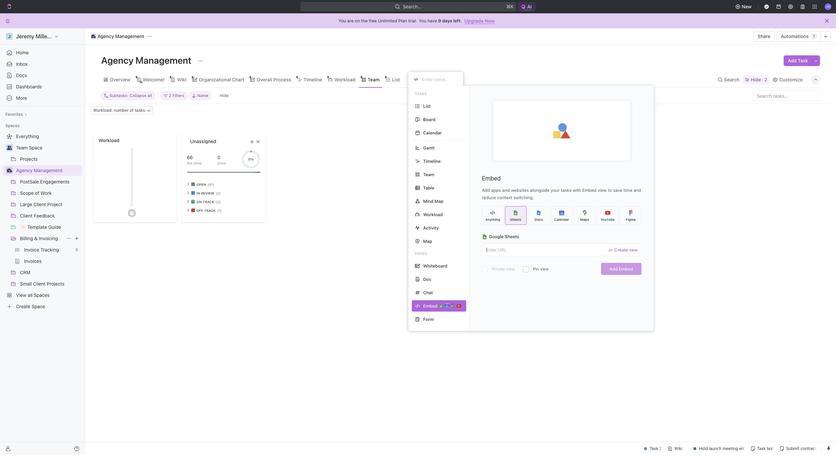 Task type: locate. For each thing, give the bounding box(es) containing it.
track down in review (2)
[[203, 200, 214, 204]]

overview
[[110, 77, 131, 82]]

1 vertical spatial hide
[[220, 93, 229, 98]]

(2)
[[216, 191, 221, 195], [216, 200, 221, 204]]

review
[[201, 191, 214, 195]]

0 vertical spatial team
[[368, 77, 380, 82]]

open
[[197, 183, 206, 187]]

on right are
[[355, 18, 360, 23]]

(2) for on track (2)
[[216, 200, 221, 204]]

2 vertical spatial agency
[[16, 168, 33, 173]]

create
[[615, 247, 629, 253]]

share button
[[754, 31, 775, 42]]

1 horizontal spatial docs
[[535, 218, 543, 222]]

(2) right review
[[216, 191, 221, 195]]

timeline right the process in the left top of the page
[[304, 77, 322, 82]]

list link
[[391, 75, 400, 84]]

0 horizontal spatial you
[[339, 18, 346, 23]]

0 horizontal spatial workload
[[99, 138, 119, 143]]

with
[[573, 188, 582, 193]]

1 vertical spatial team
[[16, 145, 28, 151]]

google sheets
[[489, 234, 520, 240]]

doc
[[424, 277, 432, 282]]

1 vertical spatial calendar
[[555, 218, 570, 222]]

google
[[489, 234, 504, 240]]

1 (2) from the top
[[216, 191, 221, 195]]

timeline down gantt
[[424, 159, 441, 164]]

0 vertical spatial docs
[[16, 73, 27, 78]]

1 vertical spatial (2)
[[216, 200, 221, 204]]

1 vertical spatial sheets
[[505, 234, 520, 240]]

off track (1)
[[197, 209, 222, 213]]

1 horizontal spatial list
[[424, 103, 431, 109]]

0 vertical spatial agency management link
[[89, 32, 146, 40]]

1 vertical spatial embed
[[583, 188, 597, 193]]

1 vertical spatial track
[[204, 209, 216, 213]]

embed inside add apps and websites alongside your tasks with embed view to save time and reduce context switching.
[[583, 188, 597, 193]]

process
[[274, 77, 291, 82]]

and right time
[[634, 188, 642, 193]]

workload inside workload link
[[335, 77, 356, 82]]

hide button
[[217, 92, 232, 100]]

team space
[[16, 145, 42, 151]]

0 horizontal spatial add
[[482, 188, 491, 193]]

1 horizontal spatial view
[[541, 267, 549, 272]]

switching.
[[514, 195, 534, 200]]

the
[[361, 18, 368, 23]]

0 horizontal spatial calendar
[[424, 130, 442, 135]]

2 horizontal spatial team
[[424, 172, 435, 177]]

0 vertical spatial management
[[115, 33, 144, 39]]

left.
[[454, 18, 462, 23]]

unassigned
[[190, 139, 216, 144]]

customize
[[780, 77, 804, 82]]

upgrade now link
[[465, 18, 495, 24]]

embed up apps
[[482, 175, 501, 182]]

2 horizontal spatial workload
[[424, 212, 443, 217]]

add inside add apps and websites alongside your tasks with embed view to save time and reduce context switching.
[[482, 188, 491, 193]]

track down on track (2)
[[204, 209, 216, 213]]

1 vertical spatial workload
[[99, 138, 119, 143]]

overall process
[[257, 77, 291, 82]]

0 vertical spatial workload
[[335, 77, 356, 82]]

on track (2)
[[197, 200, 221, 204]]

mind
[[424, 199, 434, 204]]

add inside button
[[610, 267, 618, 272]]

1 vertical spatial agency
[[101, 55, 134, 66]]

1 and from the left
[[503, 188, 510, 193]]

2 vertical spatial workload
[[424, 212, 443, 217]]

1
[[814, 34, 816, 39]]

on
[[355, 18, 360, 23], [197, 200, 202, 204]]

1 vertical spatial map
[[424, 239, 433, 244]]

sidebar navigation
[[0, 28, 85, 456]]

view right private
[[507, 267, 515, 272]]

map down the activity
[[424, 239, 433, 244]]

0 vertical spatial track
[[203, 200, 214, 204]]

management
[[115, 33, 144, 39], [136, 55, 192, 66], [34, 168, 63, 173]]

2 horizontal spatial view
[[598, 188, 607, 193]]

business time image
[[91, 35, 96, 38], [7, 169, 12, 173]]

share
[[758, 33, 771, 39]]

0 horizontal spatial view
[[507, 267, 515, 272]]

2 vertical spatial add
[[610, 267, 618, 272]]

agency management inside sidebar navigation
[[16, 168, 63, 173]]

inbox
[[16, 61, 28, 67]]

66
[[187, 155, 193, 160]]

sheets right google at the right of page
[[505, 234, 520, 240]]

0 vertical spatial hide
[[752, 77, 762, 82]]

or
[[609, 247, 613, 253]]

sheets
[[511, 218, 522, 222], [505, 234, 520, 240]]

docs inside sidebar navigation
[[16, 73, 27, 78]]

you left "have"
[[419, 18, 427, 23]]

2 vertical spatial team
[[424, 172, 435, 177]]

view
[[598, 188, 607, 193], [507, 267, 515, 272], [541, 267, 549, 272]]

0 vertical spatial (2)
[[216, 191, 221, 195]]

youtube
[[601, 218, 615, 222]]

add apps and websites alongside your tasks with embed view to save time and reduce context switching.
[[482, 188, 642, 200]]

hide left 2
[[752, 77, 762, 82]]

to
[[609, 188, 613, 193]]

timeline
[[304, 77, 322, 82], [424, 159, 441, 164]]

66 not done
[[187, 155, 202, 165]]

timeline inside timeline link
[[304, 77, 322, 82]]

map right mind on the right top of page
[[435, 199, 444, 204]]

team inside sidebar navigation
[[16, 145, 28, 151]]

activity
[[424, 225, 439, 231]]

maps
[[581, 218, 590, 222]]

1 vertical spatial agency management link
[[16, 165, 81, 176]]

2 horizontal spatial embed
[[619, 267, 634, 272]]

0 vertical spatial on
[[355, 18, 360, 23]]

overview link
[[109, 75, 131, 84]]

organizational
[[199, 77, 231, 82]]

apps
[[492, 188, 502, 193]]

favorites
[[5, 112, 23, 117]]

0 vertical spatial timeline
[[304, 77, 322, 82]]

1 vertical spatial add
[[482, 188, 491, 193]]

2 horizontal spatial add
[[789, 58, 797, 63]]

2 vertical spatial embed
[[619, 267, 634, 272]]

0 vertical spatial business time image
[[91, 35, 96, 38]]

calendar
[[424, 130, 442, 135], [555, 218, 570, 222]]

now
[[485, 18, 495, 24]]

0 horizontal spatial team
[[16, 145, 28, 151]]

view button
[[409, 75, 431, 84]]

1 horizontal spatial embed
[[583, 188, 597, 193]]

calendar down board
[[424, 130, 442, 135]]

1 horizontal spatial and
[[634, 188, 642, 193]]

hide down organizational chart "link"
[[220, 93, 229, 98]]

management inside sidebar navigation
[[34, 168, 63, 173]]

off
[[197, 209, 203, 213]]

docs link
[[3, 70, 82, 81]]

hide for hide 2
[[752, 77, 762, 82]]

and
[[503, 188, 510, 193], [634, 188, 642, 193]]

view left to
[[598, 188, 607, 193]]

0 horizontal spatial embed
[[482, 175, 501, 182]]

mind map
[[424, 199, 444, 204]]

embed inside add embed button
[[619, 267, 634, 272]]

workload
[[335, 77, 356, 82], [99, 138, 119, 143], [424, 212, 443, 217]]

calendar left maps
[[555, 218, 570, 222]]

business time image inside sidebar navigation
[[7, 169, 12, 173]]

embed
[[482, 175, 501, 182], [583, 188, 597, 193], [619, 267, 634, 272]]

your
[[551, 188, 560, 193]]

list right team link
[[392, 77, 400, 82]]

list up board
[[424, 103, 431, 109]]

embed down "or create new"
[[619, 267, 634, 272]]

spaces
[[5, 123, 20, 128]]

hide inside button
[[220, 93, 229, 98]]

0 vertical spatial map
[[435, 199, 444, 204]]

1 horizontal spatial add
[[610, 267, 618, 272]]

chat
[[424, 290, 433, 296]]

private
[[492, 267, 506, 272]]

1 vertical spatial business time image
[[7, 169, 12, 173]]

hide
[[752, 77, 762, 82], [220, 93, 229, 98]]

0 vertical spatial embed
[[482, 175, 501, 182]]

team left the list link
[[368, 77, 380, 82]]

agency management
[[98, 33, 144, 39], [101, 55, 194, 66], [16, 168, 63, 173]]

sheets up google sheets
[[511, 218, 522, 222]]

pages
[[415, 252, 427, 256]]

team right user group icon
[[16, 145, 28, 151]]

0 horizontal spatial business time image
[[7, 169, 12, 173]]

you left are
[[339, 18, 346, 23]]

2 (2) from the top
[[216, 200, 221, 204]]

0 vertical spatial list
[[392, 77, 400, 82]]

docs down inbox at the top
[[16, 73, 27, 78]]

1 horizontal spatial business time image
[[91, 35, 96, 38]]

1 horizontal spatial hide
[[752, 77, 762, 82]]

1 vertical spatial docs
[[535, 218, 543, 222]]

add inside button
[[789, 58, 797, 63]]

1 vertical spatial timeline
[[424, 159, 441, 164]]

on up off
[[197, 200, 202, 204]]

0 vertical spatial calendar
[[424, 130, 442, 135]]

add down or
[[610, 267, 618, 272]]

1 vertical spatial on
[[197, 200, 202, 204]]

add up reduce at the right of page
[[482, 188, 491, 193]]

agency management link
[[89, 32, 146, 40], [16, 165, 81, 176]]

(2) up (1)
[[216, 200, 221, 204]]

1 vertical spatial management
[[136, 55, 192, 66]]

docs down alongside
[[535, 218, 543, 222]]

home link
[[3, 47, 82, 58]]

tree containing team space
[[3, 131, 82, 312]]

1 horizontal spatial you
[[419, 18, 427, 23]]

1 horizontal spatial on
[[355, 18, 360, 23]]

0
[[218, 155, 221, 160]]

1 vertical spatial list
[[424, 103, 431, 109]]

2 vertical spatial management
[[34, 168, 63, 173]]

0 horizontal spatial hide
[[220, 93, 229, 98]]

map
[[435, 199, 444, 204], [424, 239, 433, 244]]

1 horizontal spatial workload
[[335, 77, 356, 82]]

0 horizontal spatial and
[[503, 188, 510, 193]]

websites
[[511, 188, 529, 193]]

not
[[187, 161, 193, 165]]

team up table
[[424, 172, 435, 177]]

0 horizontal spatial docs
[[16, 73, 27, 78]]

new
[[630, 247, 638, 253]]

tree
[[3, 131, 82, 312]]

0 vertical spatial add
[[789, 58, 797, 63]]

hide 2
[[752, 77, 768, 82]]

new
[[743, 4, 752, 9]]

embed right with
[[583, 188, 597, 193]]

add left task
[[789, 58, 797, 63]]

and up context
[[503, 188, 510, 193]]

0 horizontal spatial timeline
[[304, 77, 322, 82]]

are
[[348, 18, 354, 23]]

1 horizontal spatial timeline
[[424, 159, 441, 164]]

2 vertical spatial agency management
[[16, 168, 63, 173]]

favorites button
[[3, 111, 30, 119]]

view right the pin
[[541, 267, 549, 272]]



Task type: vqa. For each thing, say whether or not it's contained in the screenshot.
'Dashboards' Link
yes



Task type: describe. For each thing, give the bounding box(es) containing it.
Enter URL text field
[[483, 244, 609, 256]]

whiteboard
[[424, 263, 448, 269]]

add for add apps and websites alongside your tasks with embed view to save time and reduce context switching.
[[482, 188, 491, 193]]

chart
[[232, 77, 245, 82]]

in
[[197, 191, 200, 195]]

on inside the you are on the free unlimited plan trial. you have 9 days left. upgrade now
[[355, 18, 360, 23]]

add task button
[[785, 55, 813, 66]]

Search tasks... text field
[[754, 91, 821, 101]]

&
[[34, 236, 38, 242]]

hide for hide
[[220, 93, 229, 98]]

agency inside sidebar navigation
[[16, 168, 33, 173]]

welcome!
[[143, 77, 165, 82]]

search
[[725, 77, 740, 82]]

wiki
[[177, 77, 187, 82]]

(2) for in review (2)
[[216, 191, 221, 195]]

user group image
[[7, 146, 12, 150]]

or create new
[[609, 247, 638, 253]]

0 horizontal spatial agency management link
[[16, 165, 81, 176]]

(61)
[[208, 183, 215, 187]]

team space link
[[16, 143, 81, 153]]

0 vertical spatial agency
[[98, 33, 114, 39]]

customize button
[[771, 75, 806, 84]]

2 you from the left
[[419, 18, 427, 23]]

organizational chart link
[[198, 75, 245, 84]]

trial.
[[409, 18, 418, 23]]

view inside add apps and websites alongside your tasks with embed view to save time and reduce context switching.
[[598, 188, 607, 193]]

time
[[624, 188, 633, 193]]

billing & invoicing link
[[20, 234, 63, 244]]

figma
[[626, 218, 636, 222]]

plan
[[399, 18, 407, 23]]

billing & invoicing
[[20, 236, 58, 242]]

0 vertical spatial sheets
[[511, 218, 522, 222]]

Enter name... field
[[422, 77, 458, 83]]

gantt
[[424, 145, 435, 151]]

0 vertical spatial agency management
[[98, 33, 144, 39]]

pin view
[[534, 267, 549, 272]]

dashboards link
[[3, 82, 82, 92]]

workload link
[[334, 75, 356, 84]]

1 horizontal spatial calendar
[[555, 218, 570, 222]]

9
[[439, 18, 442, 23]]

view for private view
[[507, 267, 515, 272]]

wiki link
[[176, 75, 187, 84]]

2 and from the left
[[634, 188, 642, 193]]

upgrade
[[465, 18, 484, 24]]

inbox link
[[3, 59, 82, 69]]

overall
[[257, 77, 272, 82]]

track for on track
[[203, 200, 214, 204]]

reduce
[[482, 195, 496, 200]]

anything
[[486, 218, 501, 222]]

tree inside sidebar navigation
[[3, 131, 82, 312]]

timeline link
[[302, 75, 322, 84]]

track for off track
[[204, 209, 216, 213]]

add embed
[[610, 267, 634, 272]]

billing
[[20, 236, 33, 242]]

space
[[29, 145, 42, 151]]

home
[[16, 50, 29, 55]]

unlimited
[[378, 18, 398, 23]]

1 horizontal spatial map
[[435, 199, 444, 204]]

1 horizontal spatial agency management link
[[89, 32, 146, 40]]

team link
[[367, 75, 380, 84]]

tasks
[[561, 188, 572, 193]]

in review (2)
[[197, 191, 221, 195]]

free
[[369, 18, 377, 23]]

context
[[498, 195, 513, 200]]

board
[[424, 117, 436, 122]]

organizational chart
[[199, 77, 245, 82]]

view
[[417, 77, 428, 82]]

0 done
[[218, 155, 226, 165]]

done
[[194, 161, 202, 165]]

save
[[614, 188, 623, 193]]

form
[[424, 317, 434, 322]]

private view
[[492, 267, 515, 272]]

table
[[424, 185, 435, 191]]

days
[[443, 18, 453, 23]]

pin
[[534, 267, 539, 272]]

view for pin view
[[541, 267, 549, 272]]

add for add task
[[789, 58, 797, 63]]

+
[[250, 138, 254, 145]]

add for add embed
[[610, 267, 618, 272]]

invoicing
[[39, 236, 58, 242]]

0 horizontal spatial on
[[197, 200, 202, 204]]

task
[[799, 58, 809, 63]]

0 horizontal spatial map
[[424, 239, 433, 244]]

open (61)
[[197, 183, 215, 187]]

1 vertical spatial agency management
[[101, 55, 194, 66]]

⌘k
[[507, 4, 514, 9]]

search...
[[403, 4, 422, 9]]

welcome! link
[[142, 75, 165, 84]]

you are on the free unlimited plan trial. you have 9 days left. upgrade now
[[339, 18, 495, 24]]

have
[[428, 18, 438, 23]]

done
[[218, 161, 226, 165]]

0 horizontal spatial list
[[392, 77, 400, 82]]

1 horizontal spatial team
[[368, 77, 380, 82]]

add task
[[789, 58, 809, 63]]

2
[[765, 77, 768, 82]]

search button
[[716, 75, 742, 84]]

alongside
[[531, 188, 550, 193]]

automations
[[782, 33, 810, 39]]

new button
[[733, 1, 756, 12]]

dashboards
[[16, 84, 42, 90]]

1 you from the left
[[339, 18, 346, 23]]



